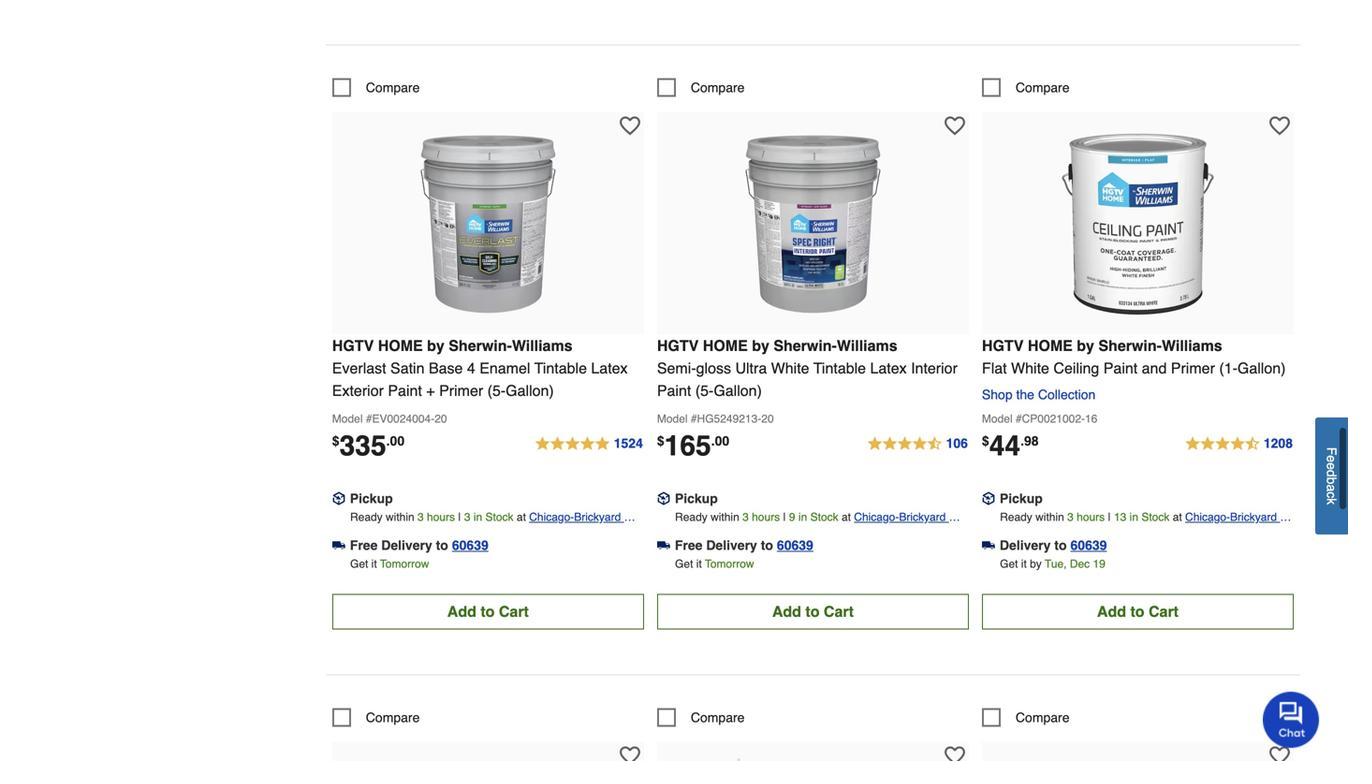 Task type: describe. For each thing, give the bounding box(es) containing it.
hgtv home by sherwin-williams flat white ceiling paint and primer (1-gallon)
[[983, 337, 1287, 377]]

335
[[340, 430, 387, 462]]

ev0024004-
[[372, 412, 435, 426]]

by for ceiling
[[1077, 337, 1095, 354]]

(1-
[[1220, 360, 1238, 377]]

1 cart from the left
[[499, 603, 529, 620]]

pickup image
[[657, 492, 671, 505]]

tomorrow for ready within 3 hours | 3 in stock at chicago-brickyard lowe's
[[380, 558, 429, 571]]

3 add from the left
[[1098, 603, 1127, 620]]

free delivery to 60639 for 9
[[675, 538, 814, 553]]

$ 335 .00
[[332, 430, 405, 462]]

model # hg5249213-20
[[657, 412, 774, 426]]

5005916521 element
[[332, 78, 420, 97]]

by for ultra
[[752, 337, 770, 354]]

3 delivery from the left
[[1000, 538, 1051, 553]]

f e e d b a c k
[[1325, 447, 1340, 505]]

k
[[1325, 498, 1340, 505]]

model # cp0021002-16
[[983, 412, 1098, 426]]

get for ready within 3 hours | 9 in stock at chicago-brickyard lowe's
[[675, 558, 694, 571]]

1 add from the left
[[448, 603, 477, 620]]

white inside hgtv home by sherwin-williams semi-gloss ultra white tintable latex interior paint (5-gallon)
[[772, 360, 810, 377]]

.98
[[1021, 433, 1039, 448]]

williams for tintable
[[512, 337, 573, 354]]

actual price $165.00 element
[[657, 430, 730, 462]]

20 for gallon)
[[762, 412, 774, 426]]

b
[[1325, 477, 1340, 485]]

1524 button
[[535, 433, 644, 456]]

sherwin- for 4
[[449, 337, 512, 354]]

within for ready within 3 hours | 13 in stock at chicago-brickyard lowe's
[[1036, 511, 1065, 524]]

cp0021002-
[[1023, 412, 1086, 426]]

(5- inside hgtv home by sherwin-williams everlast satin base 4 enamel tintable latex exterior paint + primer (5-gallon)
[[488, 382, 506, 399]]

paint inside hgtv home by sherwin-williams everlast satin base 4 enamel tintable latex exterior paint + primer (5-gallon)
[[388, 382, 422, 399]]

60639 button for 3
[[452, 536, 489, 555]]

it for ready within 3 hours | 3 in stock at chicago-brickyard lowe's
[[372, 558, 377, 571]]

within for ready within 3 hours | 9 in stock at chicago-brickyard lowe's
[[711, 511, 740, 524]]

chicago- for ready within 3 hours | 13 in stock at chicago-brickyard lowe's
[[1186, 511, 1231, 524]]

165
[[665, 430, 712, 462]]

by for base
[[427, 337, 445, 354]]

in for 3
[[474, 511, 483, 524]]

compare for 1000209047 "element"
[[1016, 80, 1070, 95]]

delivery to 60639
[[1000, 538, 1108, 553]]

home for white
[[1028, 337, 1073, 354]]

lowe's for 13
[[1186, 530, 1221, 543]]

19
[[1094, 558, 1106, 571]]

13
[[1115, 511, 1127, 524]]

60639 for 9
[[777, 538, 814, 553]]

ceiling
[[1054, 360, 1100, 377]]

hours for 13
[[1077, 511, 1105, 524]]

4
[[467, 360, 476, 377]]

chicago-brickyard lowe's button for ready within 3 hours | 13 in stock at chicago-brickyard lowe's
[[1186, 508, 1294, 543]]

$ for 165
[[657, 433, 665, 448]]

a
[[1325, 485, 1340, 492]]

in for 9
[[799, 511, 808, 524]]

3 # from the left
[[1016, 412, 1023, 426]]

delivery for ready within 3 hours | 9 in stock at chicago-brickyard lowe's
[[707, 538, 758, 553]]

d
[[1325, 470, 1340, 477]]

2 cart from the left
[[824, 603, 854, 620]]

44
[[990, 430, 1021, 462]]

the
[[1017, 387, 1035, 402]]

in for 13
[[1130, 511, 1139, 524]]

get it by tue, dec 19
[[1000, 558, 1106, 571]]

pickup for ready within 3 hours | 13 in stock at chicago-brickyard lowe's
[[1000, 491, 1043, 506]]

hgtv home by sherwin-williams semi-gloss ultra white tintable latex interior paint (5-gallon)
[[657, 337, 958, 399]]

3 for ready within 3 hours | 3 in stock at chicago-brickyard lowe's
[[418, 511, 424, 524]]

collection
[[1039, 387, 1096, 402]]

1000540769 element
[[332, 708, 420, 727]]

stock for 9
[[811, 511, 839, 524]]

home for satin
[[378, 337, 423, 354]]

truck filled image for free
[[657, 539, 671, 552]]

1 add to cart from the left
[[448, 603, 529, 620]]

1 e from the top
[[1325, 455, 1340, 463]]

3 model from the left
[[983, 412, 1013, 426]]

actual price $335.00 element
[[332, 430, 405, 462]]

tue,
[[1045, 558, 1067, 571]]

| for 13
[[1109, 511, 1112, 524]]

at for 9
[[842, 511, 851, 524]]

9
[[790, 511, 796, 524]]

get it tomorrow for ready within 3 hours | 3 in stock at chicago-brickyard lowe's
[[350, 558, 429, 571]]

gallon) inside hgtv home by sherwin-williams everlast satin base 4 enamel tintable latex exterior paint + primer (5-gallon)
[[506, 382, 554, 399]]

tintable inside hgtv home by sherwin-williams everlast satin base 4 enamel tintable latex exterior paint + primer (5-gallon)
[[535, 360, 587, 377]]

3 cart from the left
[[1149, 603, 1179, 620]]

.00 for 335
[[387, 433, 405, 448]]

$ 165 .00
[[657, 430, 730, 462]]

hgtv home by sherwin-williams everlast satin base 4 enamel tintable latex exterior paint + primer (5-gallon) image
[[385, 121, 591, 327]]

20 for +
[[435, 412, 447, 426]]

4.5 stars image for 165
[[867, 433, 969, 456]]

latex inside hgtv home by sherwin-williams semi-gloss ultra white tintable latex interior paint (5-gallon)
[[871, 360, 907, 377]]

ready within 3 hours | 9 in stock at chicago-brickyard lowe's
[[675, 511, 949, 543]]

compare for the 5014113229 element
[[691, 80, 745, 95]]

1524
[[614, 436, 643, 451]]

2 3 from the left
[[464, 511, 471, 524]]

primer inside "hgtv home by sherwin-williams flat white ceiling paint and primer (1-gallon)"
[[1172, 360, 1216, 377]]

compare for 50390372 element
[[691, 710, 745, 725]]

get for ready within 3 hours | 3 in stock at chicago-brickyard lowe's
[[350, 558, 368, 571]]

hg5249213-
[[697, 412, 762, 426]]

# for exterior
[[366, 412, 372, 426]]

(5- inside hgtv home by sherwin-williams semi-gloss ultra white tintable latex interior paint (5-gallon)
[[696, 382, 714, 399]]

ready for ready within 3 hours | 3 in stock at chicago-brickyard lowe's
[[350, 511, 383, 524]]

brickyard for ready within 3 hours | 9 in stock at chicago-brickyard lowe's
[[900, 511, 946, 524]]

exterior
[[332, 382, 384, 399]]

compare for 1000540769 element
[[366, 710, 420, 725]]

hours for 9
[[752, 511, 780, 524]]

delivery for ready within 3 hours | 3 in stock at chicago-brickyard lowe's
[[381, 538, 433, 553]]

latex inside hgtv home by sherwin-williams everlast satin base 4 enamel tintable latex exterior paint + primer (5-gallon)
[[591, 360, 628, 377]]

shop the collection
[[983, 387, 1096, 402]]

hgtv for flat
[[983, 337, 1024, 354]]

| for 3
[[458, 511, 461, 524]]

chat invite button image
[[1264, 691, 1321, 748]]

tintable inside hgtv home by sherwin-williams semi-gloss ultra white tintable latex interior paint (5-gallon)
[[814, 360, 867, 377]]

shop
[[983, 387, 1013, 402]]

flat
[[983, 360, 1008, 377]]

within for ready within 3 hours | 3 in stock at chicago-brickyard lowe's
[[386, 511, 415, 524]]

dec
[[1070, 558, 1090, 571]]

3 add to cart from the left
[[1098, 603, 1179, 620]]

stock for 3
[[486, 511, 514, 524]]

at for 3
[[517, 511, 526, 524]]



Task type: vqa. For each thing, say whether or not it's contained in the screenshot.


Task type: locate. For each thing, give the bounding box(es) containing it.
add to cart button down ready within 3 hours | 9 in stock at chicago-brickyard lowe's
[[657, 594, 969, 630]]

paint down semi-
[[657, 382, 692, 399]]

1 | from the left
[[458, 511, 461, 524]]

cart down "ready within 3 hours | 3 in stock at chicago-brickyard lowe's"
[[499, 603, 529, 620]]

ready inside ready within 3 hours | 13 in stock at chicago-brickyard lowe's
[[1000, 511, 1033, 524]]

2 horizontal spatial pickup
[[1000, 491, 1043, 506]]

get it tomorrow for ready within 3 hours | 9 in stock at chicago-brickyard lowe's
[[675, 558, 755, 571]]

1 horizontal spatial add
[[773, 603, 802, 620]]

106 button
[[867, 433, 969, 456]]

1 model from the left
[[332, 412, 363, 426]]

free for ready within 3 hours | 3 in stock at chicago-brickyard lowe's
[[350, 538, 378, 553]]

1 horizontal spatial white
[[1012, 360, 1050, 377]]

ready down actual price $335.00 element
[[350, 511, 383, 524]]

tintable right enamel
[[535, 360, 587, 377]]

model for paint
[[657, 412, 688, 426]]

brickyard inside ready within 3 hours | 13 in stock at chicago-brickyard lowe's
[[1231, 511, 1278, 524]]

$ inside $ 335 .00
[[332, 433, 340, 448]]

2 horizontal spatial |
[[1109, 511, 1112, 524]]

0 horizontal spatial brickyard
[[574, 511, 621, 524]]

cart down ready within 3 hours | 13 in stock at chicago-brickyard lowe's
[[1149, 603, 1179, 620]]

at inside ready within 3 hours | 13 in stock at chicago-brickyard lowe's
[[1173, 511, 1183, 524]]

3 3 from the left
[[743, 511, 749, 524]]

pickup for ready within 3 hours | 3 in stock at chicago-brickyard lowe's
[[350, 491, 393, 506]]

0 horizontal spatial home
[[378, 337, 423, 354]]

chicago- down 5 stars image
[[529, 511, 574, 524]]

$ right 106
[[983, 433, 990, 448]]

2 williams from the left
[[837, 337, 898, 354]]

delivery
[[381, 538, 433, 553], [707, 538, 758, 553], [1000, 538, 1051, 553]]

2 horizontal spatial at
[[1173, 511, 1183, 524]]

by inside "hgtv home by sherwin-williams flat white ceiling paint and primer (1-gallon)"
[[1077, 337, 1095, 354]]

model up 165
[[657, 412, 688, 426]]

1 truck filled image from the left
[[657, 539, 671, 552]]

2 sherwin- from the left
[[774, 337, 837, 354]]

4.5 stars image for 44
[[1185, 433, 1294, 456]]

0 horizontal spatial $
[[332, 433, 340, 448]]

1 horizontal spatial #
[[691, 412, 697, 426]]

3 it from the left
[[1022, 558, 1027, 571]]

.00 inside $ 165 .00
[[712, 433, 730, 448]]

hgtv home by sherwin-williams everlast satin base 4 enamel tintable latex exterior paint + primer (5-gallon)
[[332, 337, 628, 399]]

paint inside "hgtv home by sherwin-williams flat white ceiling paint and primer (1-gallon)"
[[1104, 360, 1138, 377]]

get it tomorrow
[[350, 558, 429, 571], [675, 558, 755, 571]]

1 horizontal spatial pickup
[[675, 491, 718, 506]]

2 horizontal spatial #
[[1016, 412, 1023, 426]]

60639 for 3
[[452, 538, 489, 553]]

by left tue,
[[1030, 558, 1042, 571]]

3 williams from the left
[[1162, 337, 1223, 354]]

truck filled image down pickup image
[[657, 539, 671, 552]]

e
[[1325, 455, 1340, 463], [1325, 463, 1340, 470]]

2 horizontal spatial 60639 button
[[1071, 536, 1108, 555]]

williams inside "hgtv home by sherwin-williams flat white ceiling paint and primer (1-gallon)"
[[1162, 337, 1223, 354]]

everlast
[[332, 360, 386, 377]]

stock
[[486, 511, 514, 524], [811, 511, 839, 524], [1142, 511, 1170, 524]]

in inside "ready within 3 hours | 3 in stock at chicago-brickyard lowe's"
[[474, 511, 483, 524]]

1 free from the left
[[350, 538, 378, 553]]

model # ev0024004-20
[[332, 412, 447, 426]]

white inside "hgtv home by sherwin-williams flat white ceiling paint and primer (1-gallon)"
[[1012, 360, 1050, 377]]

3 chicago-brickyard lowe's button from the left
[[1186, 508, 1294, 543]]

0 horizontal spatial latex
[[591, 360, 628, 377]]

3 $ from the left
[[983, 433, 990, 448]]

to
[[436, 538, 449, 553], [761, 538, 774, 553], [1055, 538, 1067, 553], [481, 603, 495, 620], [806, 603, 820, 620], [1131, 603, 1145, 620]]

1 3 from the left
[[418, 511, 424, 524]]

chicago-brickyard lowe's button
[[529, 508, 644, 543], [855, 508, 969, 543], [1186, 508, 1294, 543]]

it for ready within 3 hours | 9 in stock at chicago-brickyard lowe's
[[697, 558, 702, 571]]

1 horizontal spatial lowe's
[[855, 530, 889, 543]]

0 horizontal spatial sherwin-
[[449, 337, 512, 354]]

0 horizontal spatial hgtv
[[332, 337, 374, 354]]

pickup right pickup image
[[675, 491, 718, 506]]

1 horizontal spatial cart
[[824, 603, 854, 620]]

106
[[947, 436, 968, 451]]

by up base
[[427, 337, 445, 354]]

0 horizontal spatial add to cart
[[448, 603, 529, 620]]

primer left (1-
[[1172, 360, 1216, 377]]

1 4.5 stars image from the left
[[867, 433, 969, 456]]

by inside hgtv home by sherwin-williams everlast satin base 4 enamel tintable latex exterior paint + primer (5-gallon)
[[427, 337, 445, 354]]

lowe's inside ready within 3 hours | 13 in stock at chicago-brickyard lowe's
[[1186, 530, 1221, 543]]

(5- down the 'gloss' at the right
[[696, 382, 714, 399]]

paint left and
[[1104, 360, 1138, 377]]

sherwin- inside "hgtv home by sherwin-williams flat white ceiling paint and primer (1-gallon)"
[[1099, 337, 1162, 354]]

free for ready within 3 hours | 9 in stock at chicago-brickyard lowe's
[[675, 538, 703, 553]]

1 stock from the left
[[486, 511, 514, 524]]

compare inside 1000209047 "element"
[[1016, 80, 1070, 95]]

semi-
[[657, 360, 697, 377]]

1 20 from the left
[[435, 412, 447, 426]]

ready inside ready within 3 hours | 9 in stock at chicago-brickyard lowe's
[[675, 511, 708, 524]]

0 horizontal spatial add
[[448, 603, 477, 620]]

2 horizontal spatial 60639
[[1071, 538, 1108, 553]]

model down shop on the bottom
[[983, 412, 1013, 426]]

1 horizontal spatial paint
[[657, 382, 692, 399]]

1 tintable from the left
[[535, 360, 587, 377]]

0 horizontal spatial tomorrow
[[380, 558, 429, 571]]

chicago-brickyard lowe's button down 1208 button
[[1186, 508, 1294, 543]]

2 horizontal spatial get
[[1000, 558, 1019, 571]]

ready for ready within 3 hours | 9 in stock at chicago-brickyard lowe's
[[675, 511, 708, 524]]

1 pickup image from the left
[[332, 492, 345, 505]]

0 horizontal spatial pickup image
[[332, 492, 345, 505]]

3 stock from the left
[[1142, 511, 1170, 524]]

0 horizontal spatial delivery
[[381, 538, 433, 553]]

2 | from the left
[[784, 511, 786, 524]]

enamel
[[480, 360, 531, 377]]

free
[[350, 538, 378, 553], [675, 538, 703, 553]]

0 horizontal spatial within
[[386, 511, 415, 524]]

within inside ready within 3 hours | 13 in stock at chicago-brickyard lowe's
[[1036, 511, 1065, 524]]

0 horizontal spatial hours
[[427, 511, 455, 524]]

0 horizontal spatial 60639 button
[[452, 536, 489, 555]]

free delivery to 60639 down 9
[[675, 538, 814, 553]]

ready inside "ready within 3 hours | 3 in stock at chicago-brickyard lowe's"
[[350, 511, 383, 524]]

2 lowe's from the left
[[855, 530, 889, 543]]

3 add to cart button from the left
[[983, 594, 1294, 630]]

2 horizontal spatial gallon)
[[1238, 360, 1287, 377]]

2 ready from the left
[[675, 511, 708, 524]]

1 hgtv from the left
[[332, 337, 374, 354]]

add to cart button down "ready within 3 hours | 3 in stock at chicago-brickyard lowe's"
[[332, 594, 644, 630]]

0 horizontal spatial 4.5 stars image
[[867, 433, 969, 456]]

c
[[1325, 492, 1340, 498]]

1 within from the left
[[386, 511, 415, 524]]

1 pickup from the left
[[350, 491, 393, 506]]

1 (5- from the left
[[488, 382, 506, 399]]

1 ready from the left
[[350, 511, 383, 524]]

2 hgtv from the left
[[657, 337, 699, 354]]

1 free delivery to 60639 from the left
[[350, 538, 489, 553]]

sherwin- for paint
[[1099, 337, 1162, 354]]

0 horizontal spatial .00
[[387, 433, 405, 448]]

0 horizontal spatial chicago-brickyard lowe's button
[[529, 508, 644, 543]]

pickup for ready within 3 hours | 9 in stock at chicago-brickyard lowe's
[[675, 491, 718, 506]]

1 add to cart button from the left
[[332, 594, 644, 630]]

primer inside hgtv home by sherwin-williams everlast satin base 4 enamel tintable latex exterior paint + primer (5-gallon)
[[439, 382, 484, 399]]

$ down exterior on the bottom left of the page
[[332, 433, 340, 448]]

chicago- down 1208 button
[[1186, 511, 1231, 524]]

gallon)
[[1238, 360, 1287, 377], [506, 382, 554, 399], [714, 382, 762, 399]]

0 horizontal spatial gallon)
[[506, 382, 554, 399]]

2 it from the left
[[697, 558, 702, 571]]

at inside ready within 3 hours | 9 in stock at chicago-brickyard lowe's
[[842, 511, 851, 524]]

1 horizontal spatial 20
[[762, 412, 774, 426]]

3
[[418, 511, 424, 524], [464, 511, 471, 524], [743, 511, 749, 524], [1068, 511, 1074, 524]]

chicago- down 106 button
[[855, 511, 900, 524]]

add down ready within 3 hours | 9 in stock at chicago-brickyard lowe's
[[773, 603, 802, 620]]

# up .98
[[1016, 412, 1023, 426]]

at inside "ready within 3 hours | 3 in stock at chicago-brickyard lowe's"
[[517, 511, 526, 524]]

and
[[1142, 360, 1167, 377]]

truck filled image
[[657, 539, 671, 552], [983, 539, 996, 552]]

2 e from the top
[[1325, 463, 1340, 470]]

0 horizontal spatial |
[[458, 511, 461, 524]]

compare inside 1000540769 element
[[366, 710, 420, 725]]

stock inside ready within 3 hours | 13 in stock at chicago-brickyard lowe's
[[1142, 511, 1170, 524]]

2 horizontal spatial add
[[1098, 603, 1127, 620]]

white up the
[[1012, 360, 1050, 377]]

e up b
[[1325, 463, 1340, 470]]

0 horizontal spatial ready
[[350, 511, 383, 524]]

2 at from the left
[[842, 511, 851, 524]]

free delivery to 60639 right truck filled icon
[[350, 538, 489, 553]]

model
[[332, 412, 363, 426], [657, 412, 688, 426], [983, 412, 1013, 426]]

ready
[[350, 511, 383, 524], [675, 511, 708, 524], [1000, 511, 1033, 524]]

2 # from the left
[[691, 412, 697, 426]]

pickup image for free
[[332, 492, 345, 505]]

0 vertical spatial primer
[[1172, 360, 1216, 377]]

1 horizontal spatial |
[[784, 511, 786, 524]]

0 horizontal spatial paint
[[388, 382, 422, 399]]

pickup image for delivery
[[983, 492, 996, 505]]

williams for primer
[[1162, 337, 1223, 354]]

by
[[427, 337, 445, 354], [752, 337, 770, 354], [1077, 337, 1095, 354], [1030, 558, 1042, 571]]

0 horizontal spatial 20
[[435, 412, 447, 426]]

# for paint
[[691, 412, 697, 426]]

ready within 3 hours | 13 in stock at chicago-brickyard lowe's
[[1000, 511, 1281, 543]]

within inside ready within 3 hours | 9 in stock at chicago-brickyard lowe's
[[711, 511, 740, 524]]

gallon) up 1208 on the right bottom
[[1238, 360, 1287, 377]]

lowe's
[[529, 530, 564, 543], [855, 530, 889, 543], [1186, 530, 1221, 543]]

50390372 element
[[657, 708, 745, 727]]

hgtv
[[332, 337, 374, 354], [657, 337, 699, 354], [983, 337, 1024, 354]]

stock inside "ready within 3 hours | 3 in stock at chicago-brickyard lowe's"
[[486, 511, 514, 524]]

2 20 from the left
[[762, 412, 774, 426]]

1 it from the left
[[372, 558, 377, 571]]

compare for 5005916521 element
[[366, 80, 420, 95]]

williams for latex
[[837, 337, 898, 354]]

ultra
[[736, 360, 767, 377]]

2 horizontal spatial add to cart
[[1098, 603, 1179, 620]]

3 60639 button from the left
[[1071, 536, 1108, 555]]

1 horizontal spatial at
[[842, 511, 851, 524]]

3 in from the left
[[1130, 511, 1139, 524]]

1 horizontal spatial it
[[697, 558, 702, 571]]

ready within 3 hours | 3 in stock at chicago-brickyard lowe's
[[350, 511, 624, 543]]

1 horizontal spatial 4.5 stars image
[[1185, 433, 1294, 456]]

1 horizontal spatial add to cart
[[773, 603, 854, 620]]

chicago-brickyard lowe's button down 106 button
[[855, 508, 969, 543]]

$
[[332, 433, 340, 448], [657, 433, 665, 448], [983, 433, 990, 448]]

0 horizontal spatial stock
[[486, 511, 514, 524]]

0 horizontal spatial it
[[372, 558, 377, 571]]

hours
[[427, 511, 455, 524], [752, 511, 780, 524], [1077, 511, 1105, 524]]

shop the collection link
[[983, 387, 1104, 402]]

sherwin- inside hgtv home by sherwin-williams semi-gloss ultra white tintable latex interior paint (5-gallon)
[[774, 337, 837, 354]]

1002534432 element
[[983, 708, 1070, 727]]

add
[[448, 603, 477, 620], [773, 603, 802, 620], [1098, 603, 1127, 620]]

williams inside hgtv home by sherwin-williams semi-gloss ultra white tintable latex interior paint (5-gallon)
[[837, 337, 898, 354]]

1 sherwin- from the left
[[449, 337, 512, 354]]

1 horizontal spatial hours
[[752, 511, 780, 524]]

3 sherwin- from the left
[[1099, 337, 1162, 354]]

1 home from the left
[[378, 337, 423, 354]]

2 add from the left
[[773, 603, 802, 620]]

1 60639 from the left
[[452, 538, 489, 553]]

compare inside the 5014113229 element
[[691, 80, 745, 95]]

$ right the 1524
[[657, 433, 665, 448]]

home
[[378, 337, 423, 354], [703, 337, 748, 354], [1028, 337, 1073, 354]]

within up 'delivery to 60639'
[[1036, 511, 1065, 524]]

2 horizontal spatial delivery
[[1000, 538, 1051, 553]]

3 for ready within 3 hours | 9 in stock at chicago-brickyard lowe's
[[743, 511, 749, 524]]

# up $ 335 .00
[[366, 412, 372, 426]]

within
[[386, 511, 415, 524], [711, 511, 740, 524], [1036, 511, 1065, 524]]

chicago- for ready within 3 hours | 9 in stock at chicago-brickyard lowe's
[[855, 511, 900, 524]]

truck filled image for delivery
[[983, 539, 996, 552]]

1 at from the left
[[517, 511, 526, 524]]

.00 down model # ev0024004-20
[[387, 433, 405, 448]]

2 $ from the left
[[657, 433, 665, 448]]

5014113229 element
[[657, 78, 745, 97]]

| inside ready within 3 hours | 9 in stock at chicago-brickyard lowe's
[[784, 511, 786, 524]]

chicago-
[[529, 511, 574, 524], [855, 511, 900, 524], [1186, 511, 1231, 524]]

2 horizontal spatial $
[[983, 433, 990, 448]]

ready down actual price $165.00 element
[[675, 511, 708, 524]]

1 horizontal spatial tomorrow
[[705, 558, 755, 571]]

hgtv for semi-
[[657, 337, 699, 354]]

2 horizontal spatial chicago-brickyard lowe's button
[[1186, 508, 1294, 543]]

1000209047 element
[[983, 78, 1070, 97]]

add to cart down ready within 3 hours | 9 in stock at chicago-brickyard lowe's
[[773, 603, 854, 620]]

pickup down $ 335 .00
[[350, 491, 393, 506]]

1 in from the left
[[474, 511, 483, 524]]

ready up 'delivery to 60639'
[[1000, 511, 1033, 524]]

2 latex from the left
[[871, 360, 907, 377]]

1 horizontal spatial within
[[711, 511, 740, 524]]

williams
[[512, 337, 573, 354], [837, 337, 898, 354], [1162, 337, 1223, 354]]

latex
[[591, 360, 628, 377], [871, 360, 907, 377]]

within left 9
[[711, 511, 740, 524]]

1208 button
[[1185, 433, 1294, 456]]

4.5 stars image down "interior"
[[867, 433, 969, 456]]

1 tomorrow from the left
[[380, 558, 429, 571]]

3 pickup from the left
[[1000, 491, 1043, 506]]

by up ultra
[[752, 337, 770, 354]]

3 inside ready within 3 hours | 9 in stock at chicago-brickyard lowe's
[[743, 511, 749, 524]]

home inside "hgtv home by sherwin-williams flat white ceiling paint and primer (1-gallon)"
[[1028, 337, 1073, 354]]

2 horizontal spatial paint
[[1104, 360, 1138, 377]]

truck filled image
[[332, 539, 345, 552]]

2 .00 from the left
[[712, 433, 730, 448]]

.00 inside $ 335 .00
[[387, 433, 405, 448]]

sherwin- inside hgtv home by sherwin-williams everlast satin base 4 enamel tintable latex exterior paint + primer (5-gallon)
[[449, 337, 512, 354]]

actual price $44.98 element
[[983, 430, 1039, 462]]

base
[[429, 360, 463, 377]]

2 tomorrow from the left
[[705, 558, 755, 571]]

2 horizontal spatial model
[[983, 412, 1013, 426]]

compare inside 50390372 element
[[691, 710, 745, 725]]

+
[[426, 382, 435, 399]]

1 horizontal spatial truck filled image
[[983, 539, 996, 552]]

1 horizontal spatial get
[[675, 558, 694, 571]]

2 horizontal spatial hours
[[1077, 511, 1105, 524]]

cart down ready within 3 hours | 9 in stock at chicago-brickyard lowe's
[[824, 603, 854, 620]]

brickyard for ready within 3 hours | 3 in stock at chicago-brickyard lowe's
[[574, 511, 621, 524]]

chicago- for ready within 3 hours | 3 in stock at chicago-brickyard lowe's
[[529, 511, 574, 524]]

1 $ from the left
[[332, 433, 340, 448]]

tomorrow for ready within 3 hours | 9 in stock at chicago-brickyard lowe's
[[705, 558, 755, 571]]

0 horizontal spatial free delivery to 60639
[[350, 538, 489, 553]]

hgtv up semi-
[[657, 337, 699, 354]]

add down "ready within 3 hours | 3 in stock at chicago-brickyard lowe's"
[[448, 603, 477, 620]]

brickyard down 106 button
[[900, 511, 946, 524]]

.00 for 165
[[712, 433, 730, 448]]

heart outline image
[[1270, 115, 1291, 136], [620, 746, 641, 762], [1270, 746, 1291, 762]]

f e e d b a c k button
[[1316, 418, 1349, 535]]

2 tintable from the left
[[814, 360, 867, 377]]

hgtv home by sherwin-williams flat white ceiling paint and primer (1-gallon) image
[[1035, 121, 1242, 327]]

williams inside hgtv home by sherwin-williams everlast satin base 4 enamel tintable latex exterior paint + primer (5-gallon)
[[512, 337, 573, 354]]

2 horizontal spatial it
[[1022, 558, 1027, 571]]

pickup image down '44'
[[983, 492, 996, 505]]

in inside ready within 3 hours | 13 in stock at chicago-brickyard lowe's
[[1130, 511, 1139, 524]]

0 horizontal spatial pickup
[[350, 491, 393, 506]]

compare inside 5005916521 element
[[366, 80, 420, 95]]

it for ready within 3 hours | 13 in stock at chicago-brickyard lowe's
[[1022, 558, 1027, 571]]

hgtv up everlast
[[332, 337, 374, 354]]

hgtv inside hgtv home by sherwin-williams everlast satin base 4 enamel tintable latex exterior paint + primer (5-gallon)
[[332, 337, 374, 354]]

add to cart button down 19
[[983, 594, 1294, 630]]

3 60639 from the left
[[1071, 538, 1108, 553]]

3 within from the left
[[1036, 511, 1065, 524]]

1 horizontal spatial ready
[[675, 511, 708, 524]]

0 horizontal spatial get
[[350, 558, 368, 571]]

stock for 13
[[1142, 511, 1170, 524]]

0 horizontal spatial williams
[[512, 337, 573, 354]]

0 horizontal spatial get it tomorrow
[[350, 558, 429, 571]]

0 horizontal spatial model
[[332, 412, 363, 426]]

compare inside 1002534432 element
[[1016, 710, 1070, 725]]

pickup
[[350, 491, 393, 506], [675, 491, 718, 506], [1000, 491, 1043, 506]]

2 horizontal spatial brickyard
[[1231, 511, 1278, 524]]

2 add to cart button from the left
[[657, 594, 969, 630]]

2 pickup from the left
[[675, 491, 718, 506]]

chicago-brickyard lowe's button for ready within 3 hours | 9 in stock at chicago-brickyard lowe's
[[855, 508, 969, 543]]

cart
[[499, 603, 529, 620], [824, 603, 854, 620], [1149, 603, 1179, 620]]

home up ceiling
[[1028, 337, 1073, 354]]

2 delivery from the left
[[707, 538, 758, 553]]

hgtv inside "hgtv home by sherwin-williams flat white ceiling paint and primer (1-gallon)"
[[983, 337, 1024, 354]]

add to cart down 19
[[1098, 603, 1179, 620]]

1 williams from the left
[[512, 337, 573, 354]]

$ inside the $ 44 .98
[[983, 433, 990, 448]]

home for gloss
[[703, 337, 748, 354]]

compare
[[366, 80, 420, 95], [691, 80, 745, 95], [1016, 80, 1070, 95], [366, 710, 420, 725], [691, 710, 745, 725], [1016, 710, 1070, 725]]

hours inside ready within 3 hours | 9 in stock at chicago-brickyard lowe's
[[752, 511, 780, 524]]

2 horizontal spatial sherwin-
[[1099, 337, 1162, 354]]

2 brickyard from the left
[[900, 511, 946, 524]]

add to cart down "ready within 3 hours | 3 in stock at chicago-brickyard lowe's"
[[448, 603, 529, 620]]

model down exterior on the bottom left of the page
[[332, 412, 363, 426]]

3 lowe's from the left
[[1186, 530, 1221, 543]]

3 inside ready within 3 hours | 13 in stock at chicago-brickyard lowe's
[[1068, 511, 1074, 524]]

1 horizontal spatial sherwin-
[[774, 337, 837, 354]]

heart outline image
[[620, 115, 641, 136], [945, 115, 966, 136], [945, 746, 966, 762]]

2 horizontal spatial add to cart button
[[983, 594, 1294, 630]]

2 free delivery to 60639 from the left
[[675, 538, 814, 553]]

1 latex from the left
[[591, 360, 628, 377]]

gallon) inside "hgtv home by sherwin-williams flat white ceiling paint and primer (1-gallon)"
[[1238, 360, 1287, 377]]

brickyard
[[574, 511, 621, 524], [900, 511, 946, 524], [1231, 511, 1278, 524]]

20 down ultra
[[762, 412, 774, 426]]

1 get it tomorrow from the left
[[350, 558, 429, 571]]

2 horizontal spatial hgtv
[[983, 337, 1024, 354]]

$ for 335
[[332, 433, 340, 448]]

latex left semi-
[[591, 360, 628, 377]]

0 horizontal spatial #
[[366, 412, 372, 426]]

satin
[[391, 360, 425, 377]]

2 model from the left
[[657, 412, 688, 426]]

primer
[[1172, 360, 1216, 377], [439, 382, 484, 399]]

2 get it tomorrow from the left
[[675, 558, 755, 571]]

1 horizontal spatial tintable
[[814, 360, 867, 377]]

hgtv home by sherwin-williams semi-gloss ultra white tintable latex interior paint (5-gallon) image
[[710, 121, 916, 327]]

0 horizontal spatial (5-
[[488, 382, 506, 399]]

1 horizontal spatial .00
[[712, 433, 730, 448]]

(5- down enamel
[[488, 382, 506, 399]]

0 horizontal spatial tintable
[[535, 360, 587, 377]]

paint
[[1104, 360, 1138, 377], [388, 382, 422, 399], [657, 382, 692, 399]]

1 horizontal spatial latex
[[871, 360, 907, 377]]

e up "d"
[[1325, 455, 1340, 463]]

0 horizontal spatial 60639
[[452, 538, 489, 553]]

chicago- inside ready within 3 hours | 13 in stock at chicago-brickyard lowe's
[[1186, 511, 1231, 524]]

1 .00 from the left
[[387, 433, 405, 448]]

3 brickyard from the left
[[1231, 511, 1278, 524]]

1 horizontal spatial add to cart button
[[657, 594, 969, 630]]

1 horizontal spatial gallon)
[[714, 382, 762, 399]]

16
[[1086, 412, 1098, 426]]

0 horizontal spatial lowe's
[[529, 530, 564, 543]]

1 # from the left
[[366, 412, 372, 426]]

2 chicago- from the left
[[855, 511, 900, 524]]

20
[[435, 412, 447, 426], [762, 412, 774, 426]]

hours inside "ready within 3 hours | 3 in stock at chicago-brickyard lowe's"
[[427, 511, 455, 524]]

within down $ 335 .00
[[386, 511, 415, 524]]

$ for 44
[[983, 433, 990, 448]]

$ 44 .98
[[983, 430, 1039, 462]]

home inside hgtv home by sherwin-williams everlast satin base 4 enamel tintable latex exterior paint + primer (5-gallon)
[[378, 337, 423, 354]]

1 horizontal spatial chicago-
[[855, 511, 900, 524]]

2 pickup image from the left
[[983, 492, 996, 505]]

2 (5- from the left
[[696, 382, 714, 399]]

paint inside hgtv home by sherwin-williams semi-gloss ultra white tintable latex interior paint (5-gallon)
[[657, 382, 692, 399]]

home up satin
[[378, 337, 423, 354]]

at for 13
[[1173, 511, 1183, 524]]

by up ceiling
[[1077, 337, 1095, 354]]

f
[[1325, 447, 1340, 455]]

1 horizontal spatial $
[[657, 433, 665, 448]]

1 horizontal spatial free delivery to 60639
[[675, 538, 814, 553]]

3 hgtv from the left
[[983, 337, 1024, 354]]

lowe's for 3
[[529, 530, 564, 543]]

by inside hgtv home by sherwin-williams semi-gloss ultra white tintable latex interior paint (5-gallon)
[[752, 337, 770, 354]]

at
[[517, 511, 526, 524], [842, 511, 851, 524], [1173, 511, 1183, 524]]

60639
[[452, 538, 489, 553], [777, 538, 814, 553], [1071, 538, 1108, 553]]

pickup image up truck filled icon
[[332, 492, 345, 505]]

lowe's inside ready within 3 hours | 9 in stock at chicago-brickyard lowe's
[[855, 530, 889, 543]]

1 white from the left
[[772, 360, 810, 377]]

hgtv inside hgtv home by sherwin-williams semi-gloss ultra white tintable latex interior paint (5-gallon)
[[657, 337, 699, 354]]

add down 19
[[1098, 603, 1127, 620]]

1 horizontal spatial delivery
[[707, 538, 758, 553]]

get
[[350, 558, 368, 571], [675, 558, 694, 571], [1000, 558, 1019, 571]]

1 horizontal spatial pickup image
[[983, 492, 996, 505]]

pickup image
[[332, 492, 345, 505], [983, 492, 996, 505]]

ready for ready within 3 hours | 13 in stock at chicago-brickyard lowe's
[[1000, 511, 1033, 524]]

within inside "ready within 3 hours | 3 in stock at chicago-brickyard lowe's"
[[386, 511, 415, 524]]

white right ultra
[[772, 360, 810, 377]]

osi quad max 9.5-oz white paintable advanced sealant caulk image
[[710, 752, 916, 762]]

brickyard inside ready within 3 hours | 9 in stock at chicago-brickyard lowe's
[[900, 511, 946, 524]]

| inside "ready within 3 hours | 3 in stock at chicago-brickyard lowe's"
[[458, 511, 461, 524]]

1 lowe's from the left
[[529, 530, 564, 543]]

.00 down 'model # hg5249213-20'
[[712, 433, 730, 448]]

1208
[[1264, 436, 1294, 451]]

primer down 4
[[439, 382, 484, 399]]

paint down satin
[[388, 382, 422, 399]]

| inside ready within 3 hours | 13 in stock at chicago-brickyard lowe's
[[1109, 511, 1112, 524]]

1 horizontal spatial (5-
[[696, 382, 714, 399]]

0 horizontal spatial at
[[517, 511, 526, 524]]

20 down +
[[435, 412, 447, 426]]

home inside hgtv home by sherwin-williams semi-gloss ultra white tintable latex interior paint (5-gallon)
[[703, 337, 748, 354]]

home up the 'gloss' at the right
[[703, 337, 748, 354]]

3 get from the left
[[1000, 558, 1019, 571]]

# up $ 165 .00
[[691, 412, 697, 426]]

2 white from the left
[[1012, 360, 1050, 377]]

chicago- inside ready within 3 hours | 9 in stock at chicago-brickyard lowe's
[[855, 511, 900, 524]]

stock inside ready within 3 hours | 9 in stock at chicago-brickyard lowe's
[[811, 511, 839, 524]]

4.5 stars image down (1-
[[1185, 433, 1294, 456]]

interior
[[911, 360, 958, 377]]

60639 button for 9
[[777, 536, 814, 555]]

brickyard for ready within 3 hours | 13 in stock at chicago-brickyard lowe's
[[1231, 511, 1278, 524]]

1 horizontal spatial 60639
[[777, 538, 814, 553]]

pickup down the $ 44 .98
[[1000, 491, 1043, 506]]

(5-
[[488, 382, 506, 399], [696, 382, 714, 399]]

brickyard down the 1524 button
[[574, 511, 621, 524]]

chicago-brickyard lowe's button for ready within 3 hours | 3 in stock at chicago-brickyard lowe's
[[529, 508, 644, 543]]

truck filled image left 'delivery to 60639'
[[983, 539, 996, 552]]

hours for 3
[[427, 511, 455, 524]]

hgtv up flat
[[983, 337, 1024, 354]]

sherwin-
[[449, 337, 512, 354], [774, 337, 837, 354], [1099, 337, 1162, 354]]

latex left "interior"
[[871, 360, 907, 377]]

3 ready from the left
[[1000, 511, 1033, 524]]

2 home from the left
[[703, 337, 748, 354]]

1 60639 button from the left
[[452, 536, 489, 555]]

1 horizontal spatial chicago-brickyard lowe's button
[[855, 508, 969, 543]]

gallon) down enamel
[[506, 382, 554, 399]]

gallon) down ultra
[[714, 382, 762, 399]]

add to cart
[[448, 603, 529, 620], [773, 603, 854, 620], [1098, 603, 1179, 620]]

1 brickyard from the left
[[574, 511, 621, 524]]

5 stars image
[[535, 433, 644, 456]]

compare for 1002534432 element at the right bottom of the page
[[1016, 710, 1070, 725]]

white
[[772, 360, 810, 377], [1012, 360, 1050, 377]]

chicago-brickyard lowe's button down the 1524 button
[[529, 508, 644, 543]]

brickyard down 1208 button
[[1231, 511, 1278, 524]]

lowe's inside "ready within 3 hours | 3 in stock at chicago-brickyard lowe's"
[[529, 530, 564, 543]]

2 within from the left
[[711, 511, 740, 524]]

2 60639 from the left
[[777, 538, 814, 553]]

60639 button
[[452, 536, 489, 555], [777, 536, 814, 555], [1071, 536, 1108, 555]]

brickyard inside "ready within 3 hours | 3 in stock at chicago-brickyard lowe's"
[[574, 511, 621, 524]]

model for exterior
[[332, 412, 363, 426]]

2 horizontal spatial ready
[[1000, 511, 1033, 524]]

2 add to cart from the left
[[773, 603, 854, 620]]

hours inside ready within 3 hours | 13 in stock at chicago-brickyard lowe's
[[1077, 511, 1105, 524]]

sherwin- for white
[[774, 337, 837, 354]]

free delivery to 60639 for 3
[[350, 538, 489, 553]]

1 hours from the left
[[427, 511, 455, 524]]

| for 9
[[784, 511, 786, 524]]

1 horizontal spatial get it tomorrow
[[675, 558, 755, 571]]

gloss
[[697, 360, 732, 377]]

2 in from the left
[[799, 511, 808, 524]]

2 horizontal spatial lowe's
[[1186, 530, 1221, 543]]

tomorrow
[[380, 558, 429, 571], [705, 558, 755, 571]]

2 horizontal spatial chicago-
[[1186, 511, 1231, 524]]

tomorrow down ready within 3 hours | 9 in stock at chicago-brickyard lowe's
[[705, 558, 755, 571]]

3 chicago- from the left
[[1186, 511, 1231, 524]]

get for ready within 3 hours | 13 in stock at chicago-brickyard lowe's
[[1000, 558, 1019, 571]]

4.5 stars image
[[867, 433, 969, 456], [1185, 433, 1294, 456]]

3 for ready within 3 hours | 13 in stock at chicago-brickyard lowe's
[[1068, 511, 1074, 524]]

hgtv for everlast
[[332, 337, 374, 354]]

1 vertical spatial primer
[[439, 382, 484, 399]]

1 horizontal spatial home
[[703, 337, 748, 354]]

1 chicago-brickyard lowe's button from the left
[[529, 508, 644, 543]]

tomorrow down "ready within 3 hours | 3 in stock at chicago-brickyard lowe's"
[[380, 558, 429, 571]]

.00
[[387, 433, 405, 448], [712, 433, 730, 448]]

tintable right ultra
[[814, 360, 867, 377]]

4.5 stars image containing 1208
[[1185, 433, 1294, 456]]

60639 button for 13
[[1071, 536, 1108, 555]]

gallon) inside hgtv home by sherwin-williams semi-gloss ultra white tintable latex interior paint (5-gallon)
[[714, 382, 762, 399]]

add to cart button
[[332, 594, 644, 630], [657, 594, 969, 630], [983, 594, 1294, 630]]

0 horizontal spatial chicago-
[[529, 511, 574, 524]]

2 free from the left
[[675, 538, 703, 553]]

$ inside $ 165 .00
[[657, 433, 665, 448]]

lowe's for 9
[[855, 530, 889, 543]]

chicago- inside "ready within 3 hours | 3 in stock at chicago-brickyard lowe's"
[[529, 511, 574, 524]]

#
[[366, 412, 372, 426], [691, 412, 697, 426], [1016, 412, 1023, 426]]

1 horizontal spatial in
[[799, 511, 808, 524]]

1 horizontal spatial model
[[657, 412, 688, 426]]

in inside ready within 3 hours | 9 in stock at chicago-brickyard lowe's
[[799, 511, 808, 524]]

|
[[458, 511, 461, 524], [784, 511, 786, 524], [1109, 511, 1112, 524]]

it
[[372, 558, 377, 571], [697, 558, 702, 571], [1022, 558, 1027, 571]]

3 at from the left
[[1173, 511, 1183, 524]]

4.5 stars image containing 106
[[867, 433, 969, 456]]



